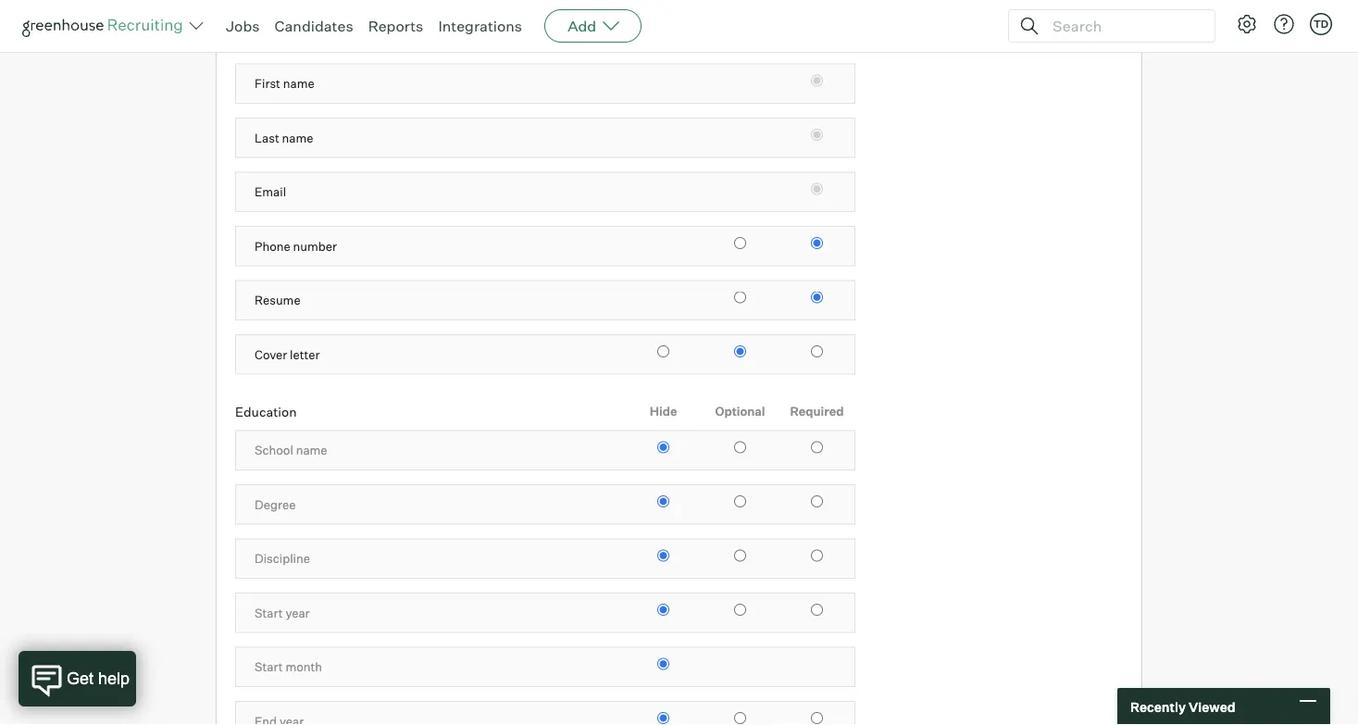 Task type: locate. For each thing, give the bounding box(es) containing it.
required for education
[[790, 404, 844, 419]]

start month
[[255, 659, 322, 674]]

reports
[[368, 17, 423, 35]]

last
[[255, 130, 279, 145]]

0 vertical spatial optional
[[715, 37, 765, 52]]

1 vertical spatial hide
[[650, 404, 677, 419]]

1 vertical spatial name
[[282, 130, 313, 145]]

None radio
[[811, 75, 823, 87], [811, 183, 823, 195], [734, 237, 746, 249], [811, 237, 823, 249], [657, 346, 669, 358], [734, 346, 746, 358], [811, 346, 823, 358], [657, 496, 669, 508], [734, 496, 746, 508], [811, 496, 823, 508], [734, 550, 746, 562], [811, 550, 823, 562], [734, 604, 746, 616], [657, 658, 669, 670], [811, 712, 823, 724], [811, 75, 823, 87], [811, 183, 823, 195], [734, 237, 746, 249], [811, 237, 823, 249], [657, 346, 669, 358], [734, 346, 746, 358], [811, 346, 823, 358], [657, 496, 669, 508], [734, 496, 746, 508], [811, 496, 823, 508], [734, 550, 746, 562], [811, 550, 823, 562], [734, 604, 746, 616], [657, 658, 669, 670], [811, 712, 823, 724]]

2 start from the top
[[255, 659, 283, 674]]

start
[[255, 605, 283, 620], [255, 659, 283, 674]]

0 vertical spatial start
[[255, 605, 283, 620]]

name right the last at the left top of the page
[[282, 130, 313, 145]]

1 required from the top
[[790, 37, 844, 52]]

2 optional from the top
[[715, 404, 765, 419]]

optional for education
[[715, 404, 765, 419]]

1 vertical spatial start
[[255, 659, 283, 674]]

add
[[568, 17, 596, 35]]

name for first name
[[283, 76, 315, 91]]

start left month
[[255, 659, 283, 674]]

required
[[790, 37, 844, 52], [790, 404, 844, 419]]

1 vertical spatial optional
[[715, 404, 765, 419]]

degree
[[255, 497, 296, 512]]

2 required from the top
[[790, 404, 844, 419]]

hide
[[650, 37, 677, 52], [650, 404, 677, 419]]

name for last name
[[282, 130, 313, 145]]

Search text field
[[1048, 13, 1198, 39]]

td button
[[1306, 9, 1336, 39]]

jobs
[[226, 17, 260, 35]]

1 start from the top
[[255, 605, 283, 620]]

information
[[291, 37, 361, 53]]

name
[[283, 76, 315, 91], [282, 130, 313, 145], [296, 443, 327, 458]]

required for personal information
[[790, 37, 844, 52]]

0 vertical spatial hide
[[650, 37, 677, 52]]

optional for personal information
[[715, 37, 765, 52]]

school
[[255, 443, 293, 458]]

2 vertical spatial name
[[296, 443, 327, 458]]

td button
[[1310, 13, 1332, 35]]

2 hide from the top
[[650, 404, 677, 419]]

add button
[[545, 9, 642, 43]]

discipline
[[255, 551, 310, 566]]

1 hide from the top
[[650, 37, 677, 52]]

school name
[[255, 443, 327, 458]]

0 vertical spatial name
[[283, 76, 315, 91]]

None radio
[[811, 129, 823, 141], [734, 291, 746, 303], [811, 291, 823, 303], [657, 441, 669, 453], [734, 441, 746, 453], [811, 441, 823, 453], [657, 550, 669, 562], [657, 604, 669, 616], [811, 604, 823, 616], [657, 712, 669, 724], [734, 712, 746, 724], [811, 129, 823, 141], [734, 291, 746, 303], [811, 291, 823, 303], [657, 441, 669, 453], [734, 441, 746, 453], [811, 441, 823, 453], [657, 550, 669, 562], [657, 604, 669, 616], [811, 604, 823, 616], [657, 712, 669, 724], [734, 712, 746, 724]]

email
[[255, 184, 286, 199]]

1 vertical spatial required
[[790, 404, 844, 419]]

start left year
[[255, 605, 283, 620]]

1 optional from the top
[[715, 37, 765, 52]]

name right "school"
[[296, 443, 327, 458]]

hide for education
[[650, 404, 677, 419]]

optional
[[715, 37, 765, 52], [715, 404, 765, 419]]

0 vertical spatial required
[[790, 37, 844, 52]]

start year
[[255, 605, 310, 620]]

name right first
[[283, 76, 315, 91]]

phone number
[[255, 239, 337, 253]]



Task type: vqa. For each thing, say whether or not it's contained in the screenshot.
0's to
no



Task type: describe. For each thing, give the bounding box(es) containing it.
recently
[[1131, 698, 1186, 715]]

cover letter
[[255, 347, 320, 362]]

education
[[235, 403, 297, 420]]

first name
[[255, 76, 315, 91]]

recently viewed
[[1131, 698, 1236, 715]]

personal information
[[235, 37, 361, 53]]

start for start year
[[255, 605, 283, 620]]

name for school name
[[296, 443, 327, 458]]

first
[[255, 76, 280, 91]]

candidates link
[[275, 17, 353, 35]]

viewed
[[1189, 698, 1236, 715]]

greenhouse recruiting image
[[22, 15, 189, 37]]

cover
[[255, 347, 287, 362]]

hide for personal information
[[650, 37, 677, 52]]

integrations
[[438, 17, 522, 35]]

last name
[[255, 130, 313, 145]]

resume
[[255, 293, 301, 308]]

personal
[[235, 37, 288, 53]]

td
[[1314, 18, 1329, 30]]

phone
[[255, 239, 291, 253]]

configure image
[[1236, 13, 1258, 35]]

jobs link
[[226, 17, 260, 35]]

year
[[286, 605, 310, 620]]

letter
[[290, 347, 320, 362]]

month
[[286, 659, 322, 674]]

candidates
[[275, 17, 353, 35]]

start for start month
[[255, 659, 283, 674]]

reports link
[[368, 17, 423, 35]]

number
[[293, 239, 337, 253]]

integrations link
[[438, 17, 522, 35]]



